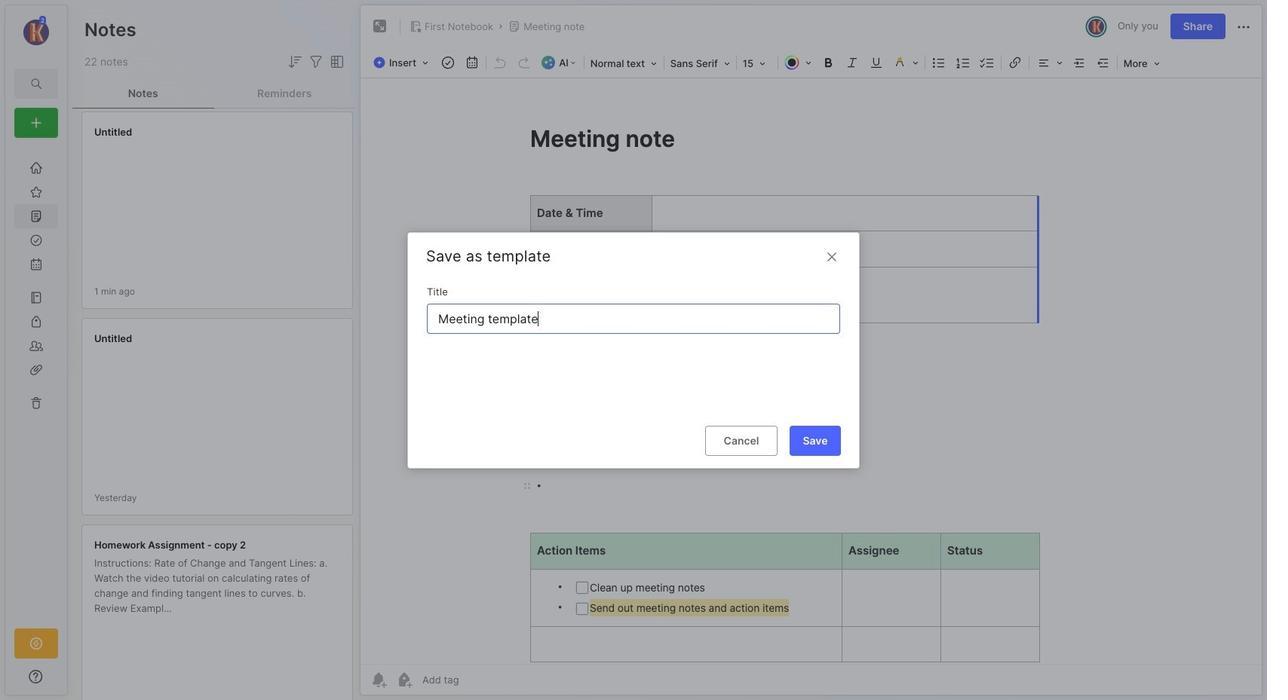 Task type: vqa. For each thing, say whether or not it's contained in the screenshot.
Account image
no



Task type: locate. For each thing, give the bounding box(es) containing it.
home image
[[29, 161, 44, 176]]

bold image
[[818, 52, 839, 73]]

main element
[[0, 0, 72, 701]]

task image
[[438, 52, 459, 73]]

outdent image
[[1093, 52, 1114, 73]]

close image
[[823, 248, 841, 266]]

italic image
[[842, 52, 863, 73]]

kendall parks avatar image
[[1089, 18, 1105, 34]]

tab list
[[72, 78, 355, 109]]

alignment image
[[1031, 52, 1067, 73]]

tree inside main element
[[5, 147, 67, 616]]

insert image
[[370, 53, 436, 72]]

font color image
[[780, 52, 816, 73]]

None text field
[[437, 304, 834, 333]]

Note Editor text field
[[361, 78, 1262, 665]]

tree
[[5, 147, 67, 616]]

heading level image
[[586, 53, 662, 72]]

add tag image
[[395, 671, 413, 690]]

note window element
[[360, 5, 1263, 696]]



Task type: describe. For each thing, give the bounding box(es) containing it.
edit search image
[[27, 75, 45, 93]]

upgrade image
[[27, 635, 45, 653]]

insert link image
[[1005, 52, 1026, 73]]

more image
[[1119, 53, 1165, 72]]

expand note image
[[371, 17, 389, 35]]

bulleted list image
[[929, 52, 950, 73]]

font size image
[[738, 53, 776, 72]]

highlight image
[[889, 52, 923, 73]]

add a reminder image
[[370, 671, 388, 690]]

numbered list image
[[953, 52, 974, 73]]

font family image
[[666, 53, 735, 72]]

checklist image
[[977, 52, 998, 73]]

underline image
[[866, 52, 887, 73]]

calendar event image
[[462, 52, 483, 73]]

indent image
[[1069, 52, 1090, 73]]



